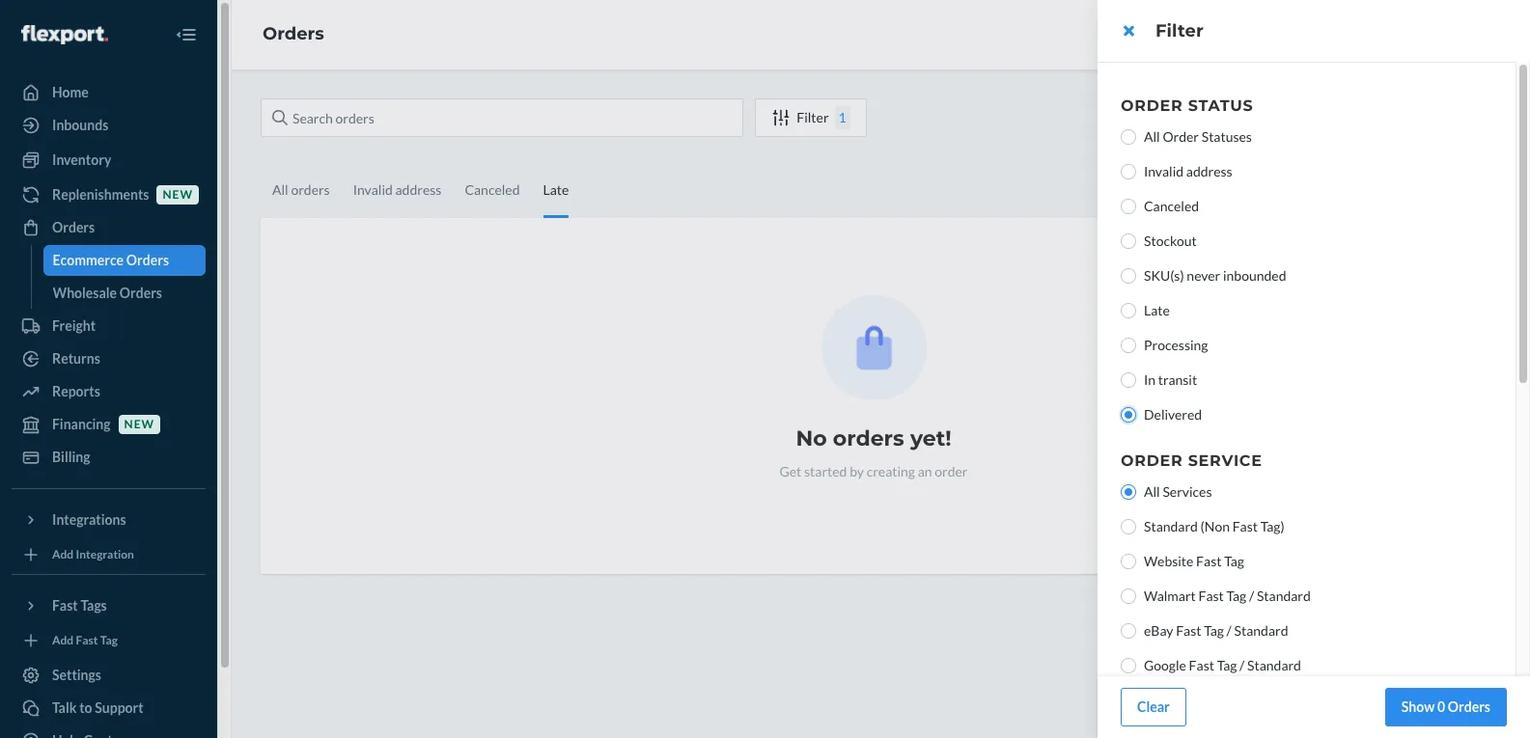 Task type: locate. For each thing, give the bounding box(es) containing it.
/ up ebay fast tag / standard
[[1250, 588, 1255, 605]]

2 vertical spatial /
[[1240, 658, 1245, 674]]

show
[[1402, 699, 1435, 716]]

processing
[[1144, 337, 1209, 353]]

0 vertical spatial all
[[1144, 128, 1161, 145]]

tag)
[[1261, 519, 1285, 535]]

tag down ebay fast tag / standard
[[1217, 658, 1238, 674]]

order
[[1121, 97, 1183, 115], [1163, 128, 1199, 145], [1121, 452, 1183, 470]]

order down order status
[[1163, 128, 1199, 145]]

0
[[1438, 699, 1446, 716]]

tag up ebay fast tag / standard
[[1227, 588, 1247, 605]]

0 horizontal spatial /
[[1227, 623, 1232, 639]]

standard down "walmart fast tag / standard"
[[1235, 623, 1289, 639]]

google
[[1144, 658, 1187, 674]]

tag for ebay
[[1204, 623, 1224, 639]]

fast for ebay
[[1176, 623, 1202, 639]]

all order statuses
[[1144, 128, 1253, 145]]

filter
[[1156, 20, 1204, 42]]

1 vertical spatial all
[[1144, 484, 1161, 500]]

show 0 orders
[[1402, 699, 1491, 716]]

standard down ebay fast tag / standard
[[1248, 658, 1302, 674]]

all
[[1144, 128, 1161, 145], [1144, 484, 1161, 500]]

order up all services at the bottom of the page
[[1121, 452, 1183, 470]]

order for service
[[1121, 452, 1183, 470]]

in
[[1144, 372, 1156, 388]]

/ down ebay fast tag / standard
[[1240, 658, 1245, 674]]

invalid
[[1144, 163, 1184, 180]]

1 vertical spatial order
[[1163, 128, 1199, 145]]

2 vertical spatial order
[[1121, 452, 1183, 470]]

0 vertical spatial /
[[1250, 588, 1255, 605]]

all left services
[[1144, 484, 1161, 500]]

late
[[1144, 302, 1170, 319]]

standard down tag)
[[1257, 588, 1311, 605]]

all for order service
[[1144, 484, 1161, 500]]

2 all from the top
[[1144, 484, 1161, 500]]

service
[[1189, 452, 1263, 470]]

services
[[1163, 484, 1212, 500]]

None radio
[[1121, 129, 1137, 145], [1121, 164, 1137, 180], [1121, 199, 1137, 214], [1121, 234, 1137, 249], [1121, 408, 1137, 423], [1121, 589, 1137, 605], [1121, 659, 1137, 674], [1121, 129, 1137, 145], [1121, 164, 1137, 180], [1121, 199, 1137, 214], [1121, 234, 1137, 249], [1121, 408, 1137, 423], [1121, 589, 1137, 605], [1121, 659, 1137, 674]]

tag up google fast tag / standard
[[1204, 623, 1224, 639]]

(non
[[1201, 519, 1230, 535]]

/ down "walmart fast tag / standard"
[[1227, 623, 1232, 639]]

fast up ebay fast tag / standard
[[1199, 588, 1224, 605]]

1 vertical spatial /
[[1227, 623, 1232, 639]]

/
[[1250, 588, 1255, 605], [1227, 623, 1232, 639], [1240, 658, 1245, 674]]

standard
[[1144, 519, 1198, 535], [1257, 588, 1311, 605], [1235, 623, 1289, 639], [1248, 658, 1302, 674]]

tag for google
[[1217, 658, 1238, 674]]

canceled
[[1144, 198, 1200, 214]]

fast right ebay
[[1176, 623, 1202, 639]]

google fast tag / standard
[[1144, 658, 1302, 674]]

2 horizontal spatial /
[[1250, 588, 1255, 605]]

1 all from the top
[[1144, 128, 1161, 145]]

fast right google
[[1189, 658, 1215, 674]]

ebay fast tag / standard
[[1144, 623, 1289, 639]]

1 horizontal spatial /
[[1240, 658, 1245, 674]]

tag
[[1225, 553, 1245, 570], [1227, 588, 1247, 605], [1204, 623, 1224, 639], [1217, 658, 1238, 674]]

fast
[[1233, 519, 1258, 535], [1197, 553, 1222, 570], [1199, 588, 1224, 605], [1176, 623, 1202, 639], [1189, 658, 1215, 674]]

never
[[1187, 268, 1221, 284]]

tag up "walmart fast tag / standard"
[[1225, 553, 1245, 570]]

fast for google
[[1189, 658, 1215, 674]]

website fast tag
[[1144, 553, 1245, 570]]

fast down standard (non fast tag)
[[1197, 553, 1222, 570]]

standard for ebay fast tag / standard
[[1235, 623, 1289, 639]]

None radio
[[1121, 268, 1137, 284], [1121, 303, 1137, 319], [1121, 338, 1137, 353], [1121, 373, 1137, 388], [1121, 485, 1137, 500], [1121, 520, 1137, 535], [1121, 554, 1137, 570], [1121, 624, 1137, 639], [1121, 268, 1137, 284], [1121, 303, 1137, 319], [1121, 338, 1137, 353], [1121, 373, 1137, 388], [1121, 485, 1137, 500], [1121, 520, 1137, 535], [1121, 554, 1137, 570], [1121, 624, 1137, 639]]

all up invalid
[[1144, 128, 1161, 145]]

inbounded
[[1224, 268, 1287, 284]]

in transit
[[1144, 372, 1198, 388]]

all for order status
[[1144, 128, 1161, 145]]

0 vertical spatial order
[[1121, 97, 1183, 115]]

order up all order statuses at right top
[[1121, 97, 1183, 115]]



Task type: describe. For each thing, give the bounding box(es) containing it.
close image
[[1124, 23, 1134, 39]]

sku(s)
[[1144, 268, 1185, 284]]

standard up website
[[1144, 519, 1198, 535]]

walmart
[[1144, 588, 1196, 605]]

transit
[[1159, 372, 1198, 388]]

order for status
[[1121, 97, 1183, 115]]

sku(s) never inbounded
[[1144, 268, 1287, 284]]

show 0 orders button
[[1386, 689, 1508, 727]]

/ for google
[[1240, 658, 1245, 674]]

fast for walmart
[[1199, 588, 1224, 605]]

tag for walmart
[[1227, 588, 1247, 605]]

tag for website
[[1225, 553, 1245, 570]]

stockout
[[1144, 233, 1197, 249]]

address
[[1187, 163, 1233, 180]]

standard (non fast tag)
[[1144, 519, 1285, 535]]

all services
[[1144, 484, 1212, 500]]

ebay
[[1144, 623, 1174, 639]]

clear button
[[1121, 689, 1187, 727]]

website
[[1144, 553, 1194, 570]]

/ for ebay
[[1227, 623, 1232, 639]]

/ for walmart
[[1250, 588, 1255, 605]]

walmart fast tag / standard
[[1144, 588, 1311, 605]]

order service
[[1121, 452, 1263, 470]]

statuses
[[1202, 128, 1253, 145]]

delivered
[[1144, 407, 1203, 423]]

status
[[1189, 97, 1254, 115]]

fast left tag)
[[1233, 519, 1258, 535]]

clear
[[1138, 699, 1170, 716]]

standard for google fast tag / standard
[[1248, 658, 1302, 674]]

standard for walmart fast tag / standard
[[1257, 588, 1311, 605]]

fast for website
[[1197, 553, 1222, 570]]

invalid address
[[1144, 163, 1233, 180]]

orders
[[1448, 699, 1491, 716]]

order status
[[1121, 97, 1254, 115]]



Task type: vqa. For each thing, say whether or not it's contained in the screenshot.
Tag related to Walmart
yes



